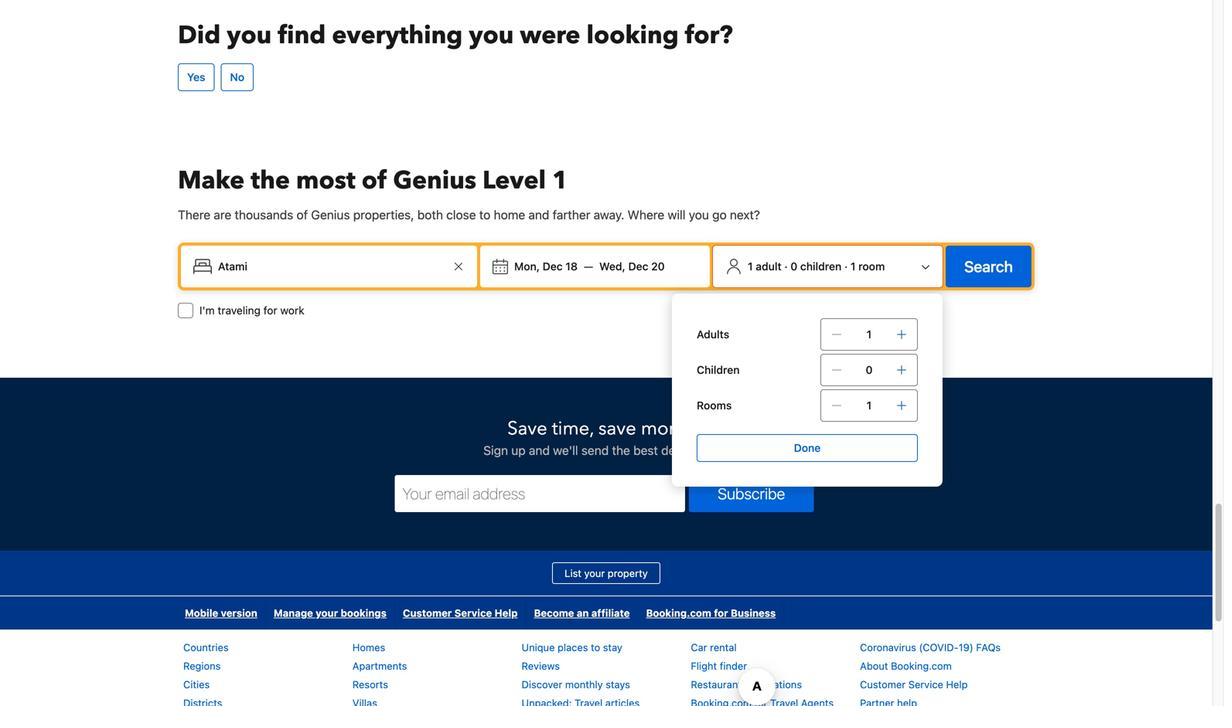 Task type: vqa. For each thing, say whether or not it's contained in the screenshot.
Apartments link
yes



Task type: describe. For each thing, give the bounding box(es) containing it.
car rental link
[[691, 642, 737, 654]]

unique places to stay link
[[522, 642, 623, 654]]

you left 'go'
[[689, 208, 709, 222]]

coronavirus (covid-19) faqs about booking.com customer service help
[[860, 642, 1001, 691]]

0 inside dropdown button
[[791, 260, 798, 273]]

customer inside navigation
[[403, 608, 452, 619]]

places
[[558, 642, 588, 654]]

20
[[651, 260, 665, 273]]

we'll
[[553, 443, 578, 458]]

—
[[584, 260, 593, 273]]

1 left the adult
[[748, 260, 753, 273]]

list your property
[[565, 568, 648, 580]]

done
[[794, 442, 821, 455]]

bookings
[[341, 608, 387, 619]]

restaurant reservations link
[[691, 679, 802, 691]]

1 adult · 0 children · 1 room
[[748, 260, 885, 273]]

time,
[[552, 416, 594, 442]]

both
[[417, 208, 443, 222]]

1 horizontal spatial 0
[[866, 364, 873, 377]]

where
[[628, 208, 665, 222]]

genius for level
[[393, 164, 476, 197]]

children
[[800, 260, 842, 273]]

Your email address email field
[[395, 476, 685, 513]]

service inside coronavirus (covid-19) faqs about booking.com customer service help
[[909, 679, 944, 691]]

go
[[712, 208, 727, 222]]

i'm traveling for work
[[200, 304, 304, 317]]

business
[[731, 608, 776, 619]]

level
[[483, 164, 546, 197]]

monthly
[[565, 679, 603, 691]]

send
[[582, 443, 609, 458]]

everything
[[332, 18, 463, 52]]

room
[[859, 260, 885, 273]]

discover monthly stays link
[[522, 679, 630, 691]]

manage your bookings
[[274, 608, 387, 619]]

next?
[[730, 208, 760, 222]]

19)
[[959, 642, 974, 654]]

search button
[[946, 246, 1032, 288]]

mon, dec 18 button
[[508, 253, 584, 281]]

up
[[511, 443, 526, 458]]

and inside save time, save money! sign up and we'll send the best deals to you
[[529, 443, 550, 458]]

save
[[507, 416, 548, 442]]

Where are you going? field
[[212, 253, 449, 281]]

most
[[296, 164, 356, 197]]

subscribe
[[718, 485, 785, 503]]

help inside navigation
[[495, 608, 518, 619]]

restaurant
[[691, 679, 742, 691]]

list your property link
[[552, 563, 660, 585]]

manage
[[274, 608, 313, 619]]

countries regions cities
[[183, 642, 229, 691]]

subscribe button
[[689, 476, 814, 513]]

about booking.com link
[[860, 661, 952, 672]]

make the most of genius level 1
[[178, 164, 568, 197]]

you inside save time, save money! sign up and we'll send the best deals to you
[[709, 443, 729, 458]]

mobile version link
[[177, 597, 265, 630]]

list
[[565, 568, 582, 580]]

booking.com inside navigation
[[646, 608, 712, 619]]

0 horizontal spatial to
[[479, 208, 491, 222]]

coronavirus (covid-19) faqs link
[[860, 642, 1001, 654]]

work
[[280, 304, 304, 317]]

save
[[599, 416, 636, 442]]

yes button
[[178, 63, 215, 91]]

booking.com for business link
[[638, 597, 784, 630]]

of for most
[[362, 164, 387, 197]]

become
[[534, 608, 574, 619]]

reviews link
[[522, 661, 560, 672]]

homes
[[353, 642, 385, 654]]

manage your bookings link
[[266, 597, 394, 630]]

adult
[[756, 260, 782, 273]]

(covid-
[[919, 642, 959, 654]]

coronavirus
[[860, 642, 916, 654]]

homes link
[[353, 642, 385, 654]]

18
[[566, 260, 578, 273]]

service inside navigation
[[455, 608, 492, 619]]

no
[[230, 71, 245, 83]]

1 left room
[[851, 260, 856, 273]]

apartments
[[353, 661, 407, 672]]

discover
[[522, 679, 563, 691]]

1 up done button at right bottom
[[867, 399, 872, 412]]

deals
[[661, 443, 691, 458]]

no button
[[221, 63, 254, 91]]

flight finder link
[[691, 661, 747, 672]]

wed,
[[600, 260, 626, 273]]

reservations
[[745, 679, 802, 691]]

1 up farther
[[552, 164, 568, 197]]

mon,
[[514, 260, 540, 273]]

you left the were on the left top
[[469, 18, 514, 52]]

affiliate
[[591, 608, 630, 619]]

search
[[965, 257, 1013, 276]]

2 dec from the left
[[628, 260, 649, 273]]

regions
[[183, 661, 221, 672]]

of for thousands
[[297, 208, 308, 222]]

booking.com inside coronavirus (covid-19) faqs about booking.com customer service help
[[891, 661, 952, 672]]

traveling
[[218, 304, 261, 317]]

customer service help link for about booking.com
[[860, 679, 968, 691]]



Task type: locate. For each thing, give the bounding box(es) containing it.
finder
[[720, 661, 747, 672]]

become an affiliate link
[[526, 597, 638, 630]]

away.
[[594, 208, 625, 222]]

customer service help link for manage your bookings
[[395, 597, 526, 630]]

navigation inside the save time, save money! footer
[[177, 597, 785, 630]]

money!
[[641, 416, 705, 442]]

you up no
[[227, 18, 272, 52]]

stays
[[606, 679, 630, 691]]

2 and from the top
[[529, 443, 550, 458]]

sign
[[483, 443, 508, 458]]

0 horizontal spatial customer service help link
[[395, 597, 526, 630]]

0 horizontal spatial of
[[297, 208, 308, 222]]

genius down most
[[311, 208, 350, 222]]

resorts
[[353, 679, 388, 691]]

apartments link
[[353, 661, 407, 672]]

and
[[529, 208, 549, 222], [529, 443, 550, 458]]

1 horizontal spatial ·
[[845, 260, 848, 273]]

to right deals
[[695, 443, 706, 458]]

the up thousands
[[251, 164, 290, 197]]

car rental flight finder restaurant reservations
[[691, 642, 802, 691]]

0 vertical spatial and
[[529, 208, 549, 222]]

0 vertical spatial help
[[495, 608, 518, 619]]

0 horizontal spatial dec
[[543, 260, 563, 273]]

0 horizontal spatial help
[[495, 608, 518, 619]]

1 horizontal spatial dec
[[628, 260, 649, 273]]

your for list
[[584, 568, 605, 580]]

mon, dec 18 — wed, dec 20
[[514, 260, 665, 273]]

0 horizontal spatial customer
[[403, 608, 452, 619]]

your
[[584, 568, 605, 580], [316, 608, 338, 619]]

to right close
[[479, 208, 491, 222]]

an
[[577, 608, 589, 619]]

genius
[[393, 164, 476, 197], [311, 208, 350, 222]]

mobile
[[185, 608, 218, 619]]

the
[[251, 164, 290, 197], [612, 443, 630, 458]]

0
[[791, 260, 798, 273], [866, 364, 873, 377]]

1 vertical spatial customer service help link
[[860, 679, 968, 691]]

0 vertical spatial genius
[[393, 164, 476, 197]]

0 vertical spatial your
[[584, 568, 605, 580]]

resorts link
[[353, 679, 388, 691]]

dec
[[543, 260, 563, 273], [628, 260, 649, 273]]

0 horizontal spatial ·
[[785, 260, 788, 273]]

flight
[[691, 661, 717, 672]]

customer service help
[[403, 608, 518, 619]]

the inside save time, save money! sign up and we'll send the best deals to you
[[612, 443, 630, 458]]

1 vertical spatial your
[[316, 608, 338, 619]]

make
[[178, 164, 245, 197]]

1 vertical spatial to
[[695, 443, 706, 458]]

property
[[608, 568, 648, 580]]

2 · from the left
[[845, 260, 848, 273]]

1 · from the left
[[785, 260, 788, 273]]

for
[[264, 304, 277, 317], [714, 608, 728, 619]]

·
[[785, 260, 788, 273], [845, 260, 848, 273]]

1 horizontal spatial genius
[[393, 164, 476, 197]]

1
[[552, 164, 568, 197], [748, 260, 753, 273], [851, 260, 856, 273], [867, 328, 872, 341], [867, 399, 872, 412]]

1 horizontal spatial customer
[[860, 679, 906, 691]]

children
[[697, 364, 740, 377]]

help down 19)
[[946, 679, 968, 691]]

1 horizontal spatial customer service help link
[[860, 679, 968, 691]]

help left "become"
[[495, 608, 518, 619]]

are
[[214, 208, 231, 222]]

1 horizontal spatial the
[[612, 443, 630, 458]]

1 vertical spatial booking.com
[[891, 661, 952, 672]]

about
[[860, 661, 888, 672]]

1 vertical spatial customer
[[860, 679, 906, 691]]

1 vertical spatial for
[[714, 608, 728, 619]]

cities
[[183, 679, 210, 691]]

of up properties,
[[362, 164, 387, 197]]

1 horizontal spatial of
[[362, 164, 387, 197]]

your right manage
[[316, 608, 338, 619]]

customer down about
[[860, 679, 906, 691]]

cities link
[[183, 679, 210, 691]]

reviews
[[522, 661, 560, 672]]

· right the adult
[[785, 260, 788, 273]]

there are thousands of genius properties, both close to home and farther away. where will you go next?
[[178, 208, 760, 222]]

genius for properties,
[[311, 208, 350, 222]]

0 vertical spatial service
[[455, 608, 492, 619]]

1 vertical spatial genius
[[311, 208, 350, 222]]

1 dec from the left
[[543, 260, 563, 273]]

1 horizontal spatial booking.com
[[891, 661, 952, 672]]

find
[[278, 18, 326, 52]]

0 horizontal spatial booking.com
[[646, 608, 712, 619]]

to inside save time, save money! sign up and we'll send the best deals to you
[[695, 443, 706, 458]]

to
[[479, 208, 491, 222], [695, 443, 706, 458], [591, 642, 600, 654]]

unique places to stay reviews discover monthly stays
[[522, 642, 630, 691]]

properties,
[[353, 208, 414, 222]]

0 vertical spatial customer
[[403, 608, 452, 619]]

1 horizontal spatial help
[[946, 679, 968, 691]]

1 horizontal spatial service
[[909, 679, 944, 691]]

1 vertical spatial 0
[[866, 364, 873, 377]]

booking.com up car
[[646, 608, 712, 619]]

0 horizontal spatial 0
[[791, 260, 798, 273]]

home
[[494, 208, 525, 222]]

dec left 20
[[628, 260, 649, 273]]

0 horizontal spatial for
[[264, 304, 277, 317]]

for inside the save time, save money! footer
[[714, 608, 728, 619]]

were
[[520, 18, 580, 52]]

1 vertical spatial of
[[297, 208, 308, 222]]

will
[[668, 208, 686, 222]]

and right home
[[529, 208, 549, 222]]

thousands
[[235, 208, 293, 222]]

genius up both
[[393, 164, 476, 197]]

2 horizontal spatial to
[[695, 443, 706, 458]]

did
[[178, 18, 221, 52]]

best
[[634, 443, 658, 458]]

0 vertical spatial to
[[479, 208, 491, 222]]

0 vertical spatial booking.com
[[646, 608, 712, 619]]

1 horizontal spatial to
[[591, 642, 600, 654]]

0 horizontal spatial the
[[251, 164, 290, 197]]

1 and from the top
[[529, 208, 549, 222]]

dec left 18
[[543, 260, 563, 273]]

1 vertical spatial service
[[909, 679, 944, 691]]

your for manage
[[316, 608, 338, 619]]

1 vertical spatial the
[[612, 443, 630, 458]]

stay
[[603, 642, 623, 654]]

for?
[[685, 18, 733, 52]]

become an affiliate
[[534, 608, 630, 619]]

1 down room
[[867, 328, 872, 341]]

farther
[[553, 208, 591, 222]]

1 vertical spatial help
[[946, 679, 968, 691]]

1 horizontal spatial for
[[714, 608, 728, 619]]

1 horizontal spatial your
[[584, 568, 605, 580]]

0 vertical spatial 0
[[791, 260, 798, 273]]

rental
[[710, 642, 737, 654]]

you right deals
[[709, 443, 729, 458]]

0 horizontal spatial service
[[455, 608, 492, 619]]

0 vertical spatial of
[[362, 164, 387, 197]]

booking.com
[[646, 608, 712, 619], [891, 661, 952, 672]]

customer right "bookings"
[[403, 608, 452, 619]]

to left stay
[[591, 642, 600, 654]]

of right thousands
[[297, 208, 308, 222]]

for left business
[[714, 608, 728, 619]]

1 adult · 0 children · 1 room button
[[719, 252, 937, 281]]

for left work
[[264, 304, 277, 317]]

0 vertical spatial the
[[251, 164, 290, 197]]

customer service help link
[[395, 597, 526, 630], [860, 679, 968, 691]]

0 horizontal spatial genius
[[311, 208, 350, 222]]

the down the save
[[612, 443, 630, 458]]

your right list
[[584, 568, 605, 580]]

2 vertical spatial to
[[591, 642, 600, 654]]

did you find everything you were looking for?
[[178, 18, 733, 52]]

0 horizontal spatial your
[[316, 608, 338, 619]]

0 vertical spatial for
[[264, 304, 277, 317]]

save time, save money! footer
[[0, 377, 1213, 707]]

booking.com for business
[[646, 608, 776, 619]]

navigation containing mobile version
[[177, 597, 785, 630]]

help inside coronavirus (covid-19) faqs about booking.com customer service help
[[946, 679, 968, 691]]

0 vertical spatial customer service help link
[[395, 597, 526, 630]]

unique
[[522, 642, 555, 654]]

homes apartments resorts
[[353, 642, 407, 691]]

booking.com down coronavirus (covid-19) faqs link
[[891, 661, 952, 672]]

faqs
[[976, 642, 1001, 654]]

navigation
[[177, 597, 785, 630]]

adults
[[697, 328, 730, 341]]

· right children
[[845, 260, 848, 273]]

and right "up"
[[529, 443, 550, 458]]

looking
[[587, 18, 679, 52]]

countries link
[[183, 642, 229, 654]]

version
[[221, 608, 257, 619]]

customer inside coronavirus (covid-19) faqs about booking.com customer service help
[[860, 679, 906, 691]]

save time, save money! sign up and we'll send the best deals to you
[[483, 416, 729, 458]]

i'm
[[200, 304, 215, 317]]

wed, dec 20 button
[[593, 253, 671, 281]]

your inside navigation
[[316, 608, 338, 619]]

to inside unique places to stay reviews discover monthly stays
[[591, 642, 600, 654]]

1 vertical spatial and
[[529, 443, 550, 458]]



